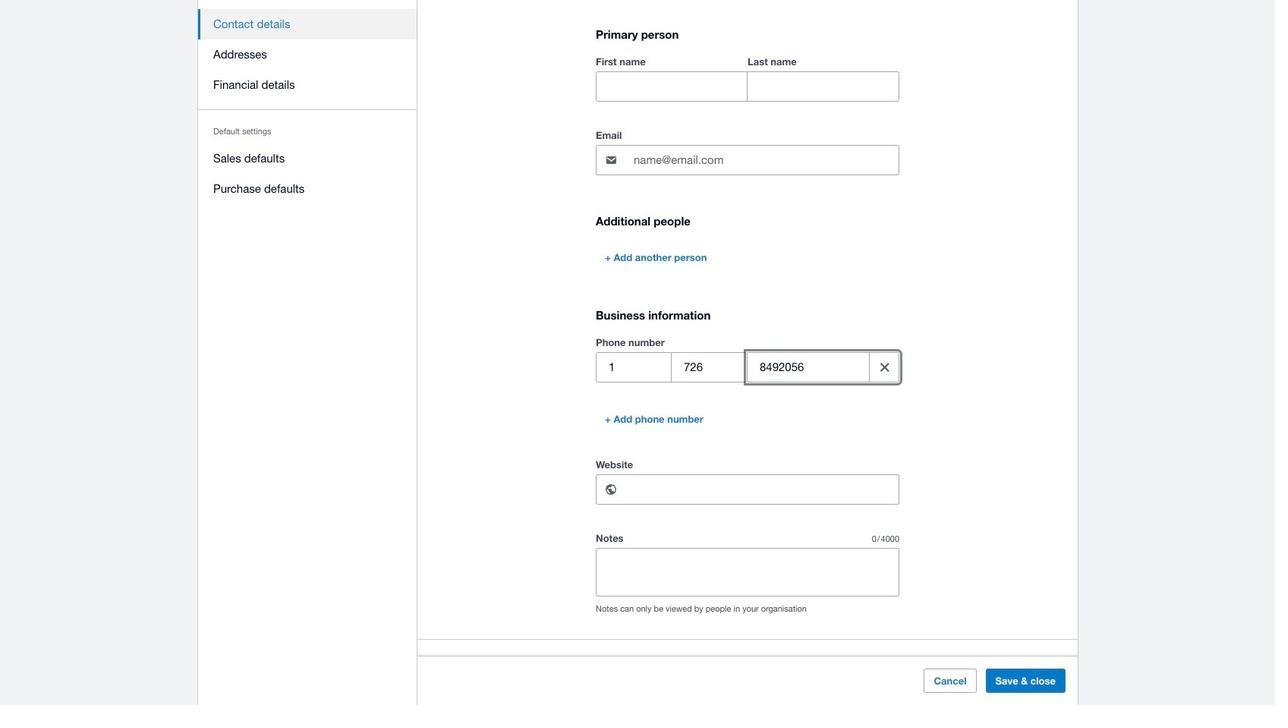 Task type: describe. For each thing, give the bounding box(es) containing it.
1 group from the top
[[596, 53, 900, 102]]

Number field
[[748, 353, 863, 382]]

Country field
[[597, 353, 671, 382]]

remove phone number image
[[870, 353, 900, 383]]

name@email.com text field
[[633, 146, 899, 175]]

Area field
[[672, 353, 747, 382]]



Task type: vqa. For each thing, say whether or not it's contained in the screenshot.
Was
no



Task type: locate. For each thing, give the bounding box(es) containing it.
None field
[[597, 72, 747, 101], [748, 72, 899, 101], [597, 72, 747, 101], [748, 72, 899, 101]]

1 vertical spatial group
[[596, 353, 900, 383]]

0 vertical spatial group
[[596, 53, 900, 102]]

menu
[[198, 0, 418, 213]]

None text field
[[597, 549, 899, 596]]

2 group from the top
[[596, 353, 900, 383]]

group
[[596, 53, 900, 102], [596, 353, 900, 383]]

None text field
[[633, 476, 899, 504]]



